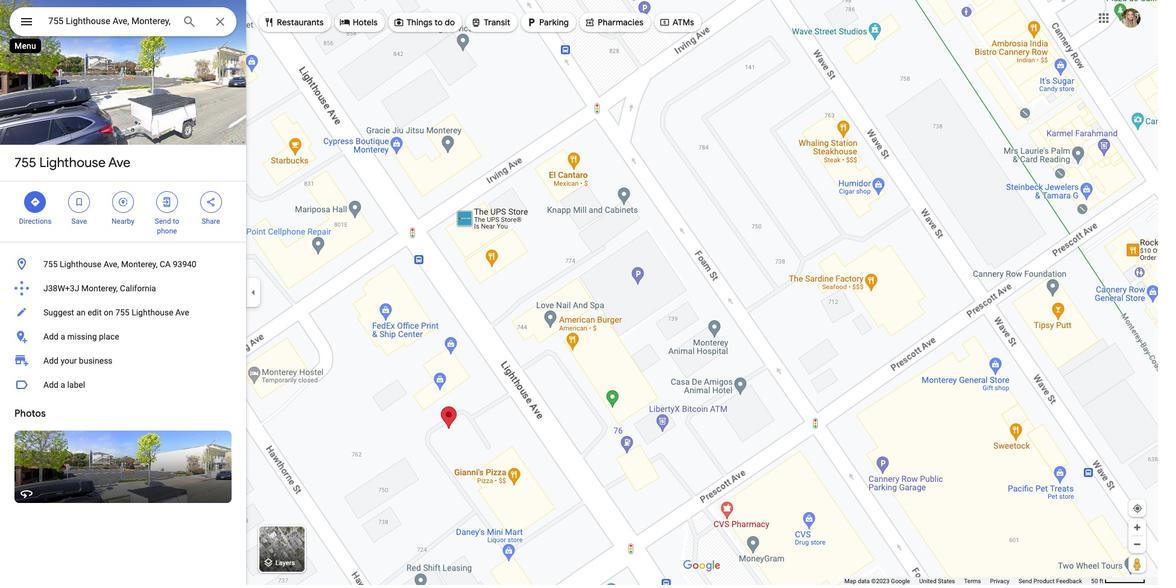 Task type: describe. For each thing, give the bounding box(es) containing it.
0 horizontal spatial ave
[[108, 154, 131, 171]]

united
[[920, 578, 937, 585]]

50 ft button
[[1092, 578, 1146, 585]]

collapse side panel image
[[247, 286, 260, 299]]

nearby
[[112, 217, 135, 226]]

zoom out image
[[1133, 540, 1142, 549]]

 pharmacies
[[585, 16, 644, 29]]

terms
[[964, 578, 981, 585]]

transit
[[484, 17, 511, 28]]

suggest
[[43, 308, 74, 317]]

add for add a label
[[43, 380, 58, 390]]

 things to do
[[393, 16, 455, 29]]

 parking
[[526, 16, 569, 29]]

google
[[891, 578, 910, 585]]


[[659, 16, 670, 29]]

california
[[120, 284, 156, 293]]

50 ft
[[1092, 578, 1104, 585]]

 button
[[10, 7, 43, 39]]

add a missing place button
[[0, 325, 246, 349]]

edit
[[88, 308, 102, 317]]

50
[[1092, 578, 1098, 585]]

terms button
[[964, 577, 981, 585]]

do
[[445, 17, 455, 28]]

directions
[[19, 217, 51, 226]]

 atms
[[659, 16, 694, 29]]

layers
[[276, 560, 295, 567]]

©2023
[[872, 578, 890, 585]]

place
[[99, 332, 119, 342]]


[[30, 196, 41, 209]]

send product feedback button
[[1019, 577, 1083, 585]]

755 Lighthouse Ave, Monterey, CA 93940 field
[[10, 7, 237, 36]]

send product feedback
[[1019, 578, 1083, 585]]


[[74, 196, 85, 209]]

add for add your business
[[43, 356, 58, 366]]

none field inside 755 lighthouse ave, monterey, ca 93940 field
[[48, 14, 173, 28]]

add a label
[[43, 380, 85, 390]]

product
[[1034, 578, 1055, 585]]

actions for 755 lighthouse ave region
[[0, 182, 246, 242]]

privacy button
[[990, 577, 1010, 585]]


[[585, 16, 596, 29]]

 hotels
[[340, 16, 378, 29]]

755 lighthouse ave
[[14, 154, 131, 171]]

755 for 755 lighthouse ave
[[14, 154, 36, 171]]

j38w+3j monterey, california
[[43, 284, 156, 293]]

pharmacies
[[598, 17, 644, 28]]

restaurants
[[277, 17, 324, 28]]

show your location image
[[1133, 503, 1143, 514]]

j38w+3j
[[43, 284, 79, 293]]

add a missing place
[[43, 332, 119, 342]]

parking
[[539, 17, 569, 28]]

atms
[[673, 17, 694, 28]]

google maps element
[[0, 0, 1159, 585]]

add for add a missing place
[[43, 332, 58, 342]]

ft
[[1100, 578, 1104, 585]]


[[162, 196, 172, 209]]

map data ©2023 google
[[845, 578, 910, 585]]

save
[[71, 217, 87, 226]]

 transit
[[471, 16, 511, 29]]

send for send product feedback
[[1019, 578, 1032, 585]]

map
[[845, 578, 857, 585]]

footer inside google maps element
[[845, 577, 1092, 585]]

feedback
[[1057, 578, 1083, 585]]

on
[[104, 308, 113, 317]]


[[393, 16, 404, 29]]

lighthouse for ave
[[39, 154, 106, 171]]

add your business
[[43, 356, 113, 366]]

send to phone
[[155, 217, 179, 235]]



Task type: vqa. For each thing, say whether or not it's contained in the screenshot.
Ave,
yes



Task type: locate. For each thing, give the bounding box(es) containing it.
your
[[61, 356, 77, 366]]

755
[[14, 154, 36, 171], [43, 259, 58, 269], [115, 308, 130, 317]]

phone
[[157, 227, 177, 235]]

ave
[[108, 154, 131, 171], [175, 308, 189, 317]]

add left your
[[43, 356, 58, 366]]

3 add from the top
[[43, 380, 58, 390]]

add down suggest in the bottom left of the page
[[43, 332, 58, 342]]

1 add from the top
[[43, 332, 58, 342]]

93940
[[173, 259, 197, 269]]

1 horizontal spatial 755
[[43, 259, 58, 269]]

share
[[202, 217, 220, 226]]

1 vertical spatial 755
[[43, 259, 58, 269]]

2 horizontal spatial 755
[[115, 308, 130, 317]]

send inside send to phone
[[155, 217, 171, 226]]

0 vertical spatial 755
[[14, 154, 36, 171]]

add
[[43, 332, 58, 342], [43, 356, 58, 366], [43, 380, 58, 390]]

1 horizontal spatial to
[[435, 17, 443, 28]]

lighthouse down california
[[132, 308, 173, 317]]

missing
[[67, 332, 97, 342]]


[[526, 16, 537, 29]]

data
[[858, 578, 870, 585]]

1 vertical spatial send
[[1019, 578, 1032, 585]]

1 horizontal spatial monterey,
[[121, 259, 158, 269]]

2 add from the top
[[43, 356, 58, 366]]

add a label button
[[0, 373, 246, 397]]

ave up the 
[[108, 154, 131, 171]]

1 horizontal spatial ave
[[175, 308, 189, 317]]

1 vertical spatial ave
[[175, 308, 189, 317]]


[[19, 13, 34, 30]]

1 horizontal spatial send
[[1019, 578, 1032, 585]]

privacy
[[990, 578, 1010, 585]]


[[118, 196, 129, 209]]

united states
[[920, 578, 955, 585]]

1 vertical spatial monterey,
[[81, 284, 118, 293]]

lighthouse
[[39, 154, 106, 171], [60, 259, 101, 269], [132, 308, 173, 317]]

0 vertical spatial a
[[61, 332, 65, 342]]

755 lighthouse ave main content
[[0, 0, 246, 585]]

 search field
[[10, 7, 237, 39]]

a left label
[[61, 380, 65, 390]]

to up phone
[[173, 217, 179, 226]]

zoom in image
[[1133, 523, 1142, 532]]

monterey, inside 'button'
[[81, 284, 118, 293]]


[[471, 16, 482, 29]]


[[340, 16, 350, 29]]

show street view coverage image
[[1129, 555, 1146, 573]]

hotels
[[353, 17, 378, 28]]

add inside button
[[43, 332, 58, 342]]

1 vertical spatial lighthouse
[[60, 259, 101, 269]]

send
[[155, 217, 171, 226], [1019, 578, 1032, 585]]

footer
[[845, 577, 1092, 585]]

add inside add a label button
[[43, 380, 58, 390]]

755 up the 
[[14, 154, 36, 171]]

0 horizontal spatial to
[[173, 217, 179, 226]]

lighthouse up 
[[39, 154, 106, 171]]

google account: michelle dermenjian  
(michelle.dermenjian@adept.ai) image
[[1122, 8, 1141, 28]]

1 vertical spatial add
[[43, 356, 58, 366]]

2 a from the top
[[61, 380, 65, 390]]

ave,
[[104, 259, 119, 269]]

None field
[[48, 14, 173, 28]]

monterey,
[[121, 259, 158, 269], [81, 284, 118, 293]]

755 for 755 lighthouse ave, monterey, ca 93940
[[43, 259, 58, 269]]

0 vertical spatial add
[[43, 332, 58, 342]]

0 vertical spatial monterey,
[[121, 259, 158, 269]]

a left missing
[[61, 332, 65, 342]]

lighthouse inside 755 lighthouse ave, monterey, ca 93940 button
[[60, 259, 101, 269]]

755 right the on
[[115, 308, 130, 317]]

0 vertical spatial ave
[[108, 154, 131, 171]]

suggest an edit on 755 lighthouse ave
[[43, 308, 189, 317]]

add inside add your business link
[[43, 356, 58, 366]]

1 vertical spatial to
[[173, 217, 179, 226]]

united states button
[[920, 577, 955, 585]]

footer containing map data ©2023 google
[[845, 577, 1092, 585]]


[[206, 196, 216, 209]]

to left do
[[435, 17, 443, 28]]

things
[[407, 17, 433, 28]]

755 lighthouse ave, monterey, ca 93940
[[43, 259, 197, 269]]

an
[[76, 308, 86, 317]]

lighthouse inside suggest an edit on 755 lighthouse ave button
[[132, 308, 173, 317]]

business
[[79, 356, 113, 366]]

add your business link
[[0, 349, 246, 373]]

0 vertical spatial to
[[435, 17, 443, 28]]


[[264, 16, 275, 29]]

2 vertical spatial add
[[43, 380, 58, 390]]

to
[[435, 17, 443, 28], [173, 217, 179, 226]]

755 lighthouse ave, monterey, ca 93940 button
[[0, 252, 246, 276]]

states
[[938, 578, 955, 585]]

ca
[[160, 259, 171, 269]]

 restaurants
[[264, 16, 324, 29]]

0 horizontal spatial 755
[[14, 154, 36, 171]]

label
[[67, 380, 85, 390]]

monterey, up edit on the bottom of page
[[81, 284, 118, 293]]

0 vertical spatial lighthouse
[[39, 154, 106, 171]]

send up phone
[[155, 217, 171, 226]]

suggest an edit on 755 lighthouse ave button
[[0, 300, 246, 325]]

1 vertical spatial a
[[61, 380, 65, 390]]

add left label
[[43, 380, 58, 390]]

a inside button
[[61, 332, 65, 342]]

send for send to phone
[[155, 217, 171, 226]]

a inside button
[[61, 380, 65, 390]]

ave inside button
[[175, 308, 189, 317]]

755 up j38w+3j at left
[[43, 259, 58, 269]]

monterey, up california
[[121, 259, 158, 269]]

2 vertical spatial 755
[[115, 308, 130, 317]]

to inside  things to do
[[435, 17, 443, 28]]

1 a from the top
[[61, 332, 65, 342]]

0 horizontal spatial monterey,
[[81, 284, 118, 293]]

a
[[61, 332, 65, 342], [61, 380, 65, 390]]

0 vertical spatial send
[[155, 217, 171, 226]]

monterey, inside button
[[121, 259, 158, 269]]

ave down 93940
[[175, 308, 189, 317]]

a for missing
[[61, 332, 65, 342]]

lighthouse left "ave,"
[[60, 259, 101, 269]]

to inside send to phone
[[173, 217, 179, 226]]

photos
[[14, 408, 46, 420]]

j38w+3j monterey, california button
[[0, 276, 246, 300]]

0 horizontal spatial send
[[155, 217, 171, 226]]

2 vertical spatial lighthouse
[[132, 308, 173, 317]]

a for label
[[61, 380, 65, 390]]

send left product
[[1019, 578, 1032, 585]]

send inside send product feedback button
[[1019, 578, 1032, 585]]

lighthouse for ave,
[[60, 259, 101, 269]]



